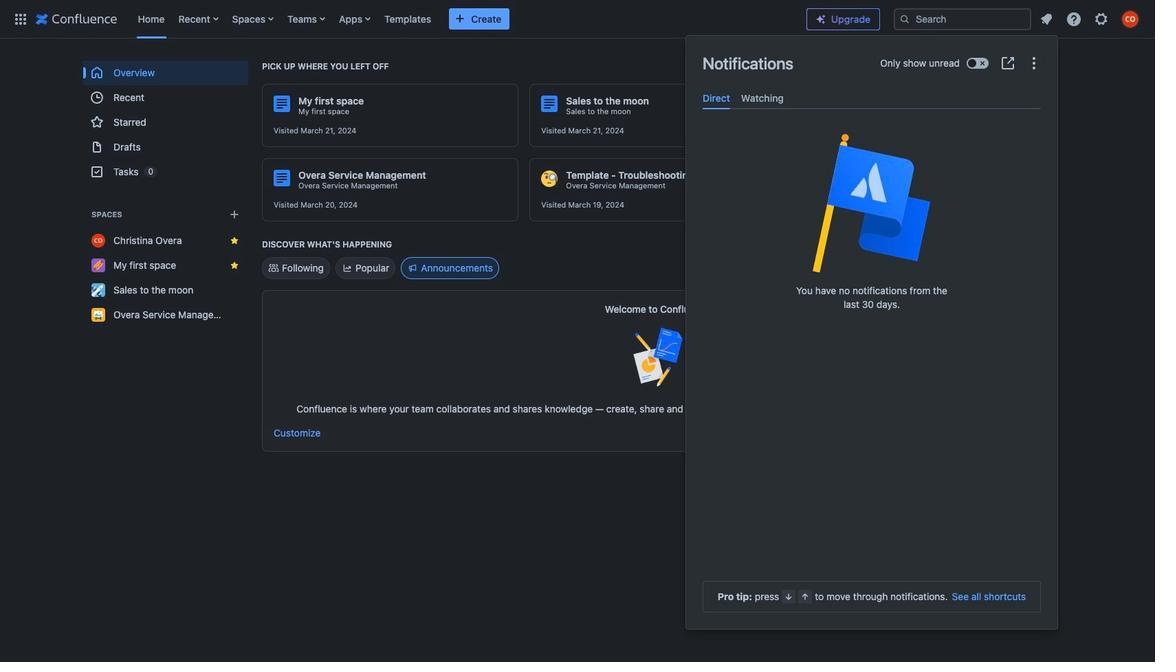 Task type: vqa. For each thing, say whether or not it's contained in the screenshot.
1st Sales to the moon from the left
no



Task type: locate. For each thing, give the bounding box(es) containing it.
None search field
[[894, 8, 1032, 30]]

2 unstar this space image from the top
[[229, 260, 240, 271]]

tab list
[[698, 87, 1047, 110]]

1 horizontal spatial list
[[1035, 7, 1148, 31]]

1 vertical spatial unstar this space image
[[229, 260, 240, 271]]

:face_with_monocle: image
[[542, 171, 558, 187], [542, 171, 558, 187]]

:notebook: image
[[810, 171, 826, 187]]

arrow down image
[[784, 592, 795, 603]]

banner
[[0, 0, 1156, 41]]

0 vertical spatial unstar this space image
[[229, 235, 240, 246]]

list for premium image
[[1035, 7, 1148, 31]]

arrow up image
[[800, 592, 811, 603]]

help icon image
[[1066, 11, 1083, 27]]

0 horizontal spatial list
[[131, 0, 796, 38]]

group
[[83, 61, 248, 184]]

tab panel
[[698, 110, 1047, 121]]

settings icon image
[[1094, 11, 1110, 27]]

more image
[[1027, 55, 1043, 72]]

dialog
[[687, 36, 1058, 630]]

premium image
[[816, 14, 827, 25]]

notification icon image
[[1039, 11, 1055, 27]]

confluence image
[[36, 11, 117, 27], [36, 11, 117, 27]]

list
[[131, 0, 796, 38], [1035, 7, 1148, 31]]

unstar this space image
[[229, 235, 240, 246], [229, 260, 240, 271]]



Task type: describe. For each thing, give the bounding box(es) containing it.
appswitcher icon image
[[12, 11, 29, 27]]

Search field
[[894, 8, 1032, 30]]

search image
[[900, 13, 911, 24]]

create a space image
[[226, 206, 243, 223]]

:notebook: image
[[810, 171, 826, 187]]

open notifications in a new tab image
[[1000, 55, 1017, 72]]

global element
[[8, 0, 796, 38]]

list for appswitcher icon
[[131, 0, 796, 38]]

1 unstar this space image from the top
[[229, 235, 240, 246]]



